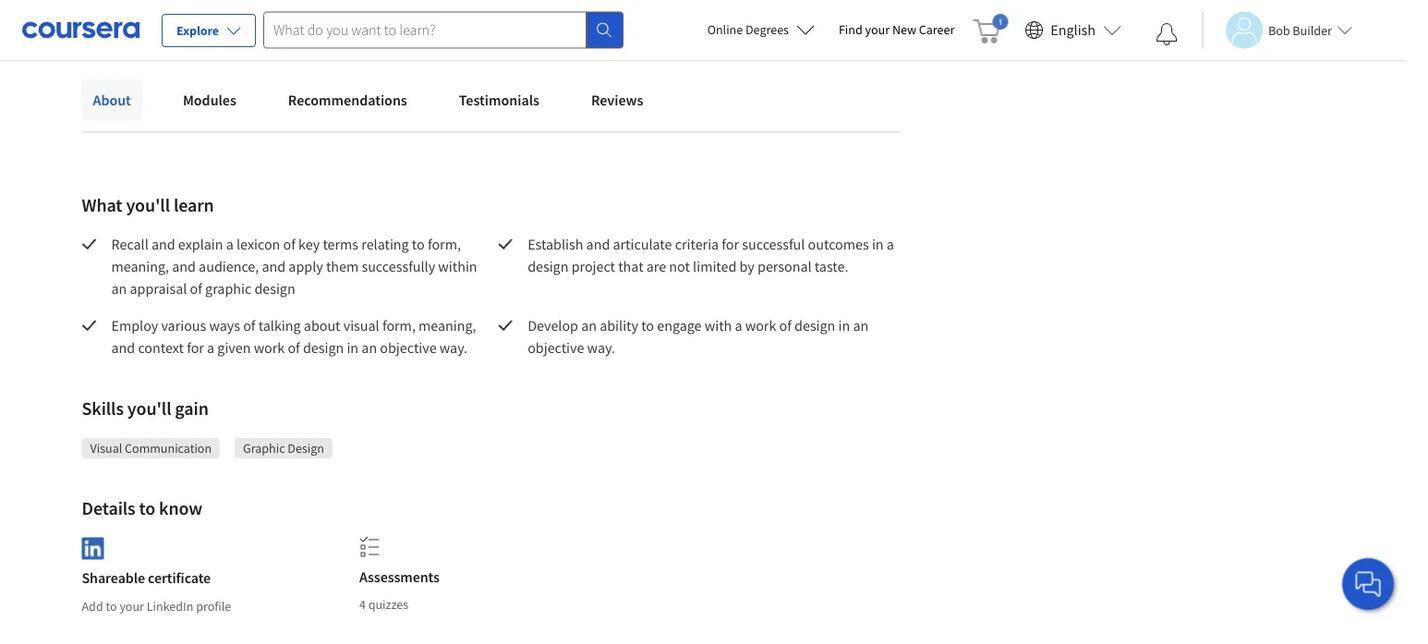 Task type: locate. For each thing, give the bounding box(es) containing it.
design inside recall and explain a lexicon of key terms relating to form, meaning, and audience, and apply them successfully within an appraisal of graphic design
[[255, 279, 295, 298]]

you'll up recall
[[126, 194, 170, 217]]

1 horizontal spatial way.
[[587, 338, 615, 357]]

develop an ability to engage with a work of design in an objective way.
[[528, 316, 872, 357]]

shareable
[[82, 569, 145, 588]]

design inside establish and articulate criteria for successful outcomes in a design project that are not limited by personal taste.
[[528, 257, 569, 275]]

new
[[893, 21, 917, 38]]

an inside employ various ways of talking about visual form, meaning, and context for a given work of design in an objective way.
[[362, 338, 377, 357]]

objective down "successfully"
[[380, 338, 437, 357]]

reviews link
[[580, 79, 655, 120]]

engage
[[657, 316, 702, 335]]

your down shareable certificate
[[120, 598, 144, 614]]

and up project
[[587, 235, 610, 253]]

1 vertical spatial in
[[839, 316, 851, 335]]

1 vertical spatial your
[[120, 598, 144, 614]]

work down "talking"
[[254, 338, 285, 357]]

an left the ability
[[582, 316, 597, 335]]

about
[[304, 316, 341, 335]]

builder
[[1293, 22, 1333, 38]]

0 horizontal spatial work
[[254, 338, 285, 357]]

in
[[872, 235, 884, 253], [839, 316, 851, 335], [347, 338, 359, 357]]

0 vertical spatial form,
[[428, 235, 461, 253]]

a inside employ various ways of talking about visual form, meaning, and context for a given work of design in an objective way.
[[207, 338, 215, 357]]

form, inside recall and explain a lexicon of key terms relating to form, meaning, and audience, and apply them successfully within an appraisal of graphic design
[[428, 235, 461, 253]]

meaning, down the within
[[419, 316, 477, 335]]

find your new career
[[839, 21, 955, 38]]

None search field
[[263, 12, 624, 49]]

for up limited
[[722, 235, 739, 253]]

a right the outcomes
[[887, 235, 895, 253]]

work right with
[[746, 316, 777, 335]]

form, right visual
[[383, 316, 416, 335]]

work inside develop an ability to engage with a work of design in an objective way.
[[746, 316, 777, 335]]

a inside develop an ability to engage with a work of design in an objective way.
[[735, 316, 743, 335]]

form, inside employ various ways of talking about visual form, meaning, and context for a given work of design in an objective way.
[[383, 316, 416, 335]]

2 vertical spatial in
[[347, 338, 359, 357]]

talking
[[259, 316, 301, 335]]

1 vertical spatial form,
[[383, 316, 416, 335]]

0 vertical spatial work
[[746, 316, 777, 335]]

assessments
[[359, 568, 440, 586]]

1 vertical spatial you'll
[[127, 397, 171, 420]]

0 horizontal spatial in
[[347, 338, 359, 357]]

of down personal
[[780, 316, 792, 335]]

objective inside employ various ways of talking about visual form, meaning, and context for a given work of design in an objective way.
[[380, 338, 437, 357]]

1 vertical spatial work
[[254, 338, 285, 357]]

way. down the within
[[440, 338, 468, 357]]

0 horizontal spatial for
[[187, 338, 204, 357]]

not
[[670, 257, 690, 275]]

1 horizontal spatial for
[[722, 235, 739, 253]]

lexicon
[[237, 235, 280, 253]]

a
[[226, 235, 234, 253], [887, 235, 895, 253], [735, 316, 743, 335], [207, 338, 215, 357]]

an
[[111, 279, 127, 298], [582, 316, 597, 335], [853, 316, 869, 335], [362, 338, 377, 357]]

relating
[[362, 235, 409, 253]]

1 horizontal spatial form,
[[428, 235, 461, 253]]

what
[[82, 194, 122, 217]]

add to your linkedin profile
[[82, 598, 231, 614]]

in inside develop an ability to engage with a work of design in an objective way.
[[839, 316, 851, 335]]

design down about
[[303, 338, 344, 357]]

you'll for what
[[126, 194, 170, 217]]

design
[[528, 257, 569, 275], [255, 279, 295, 298], [795, 316, 836, 335], [303, 338, 344, 357]]

0 vertical spatial your
[[866, 21, 890, 38]]

and down employ
[[111, 338, 135, 357]]

add
[[82, 598, 103, 614]]

work
[[746, 316, 777, 335], [254, 338, 285, 357]]

graphic
[[205, 279, 252, 298]]

in right the outcomes
[[872, 235, 884, 253]]

are
[[647, 257, 667, 275]]

a left given
[[207, 338, 215, 357]]

1 way. from the left
[[440, 338, 468, 357]]

for down the various
[[187, 338, 204, 357]]

apply
[[289, 257, 323, 275]]

meaning, down recall
[[111, 257, 169, 275]]

a inside recall and explain a lexicon of key terms relating to form, meaning, and audience, and apply them successfully within an appraisal of graphic design
[[226, 235, 234, 253]]

in inside employ various ways of talking about visual form, meaning, and context for a given work of design in an objective way.
[[347, 338, 359, 357]]

bob builder button
[[1202, 12, 1353, 49]]

degrees
[[746, 21, 789, 38]]

bob
[[1269, 22, 1291, 38]]

a right with
[[735, 316, 743, 335]]

recommendations
[[288, 91, 407, 109]]

to inside develop an ability to engage with a work of design in an objective way.
[[642, 316, 654, 335]]

a up audience,
[[226, 235, 234, 253]]

1 horizontal spatial in
[[839, 316, 851, 335]]

an left appraisal
[[111, 279, 127, 298]]

your right find
[[866, 21, 890, 38]]

1 vertical spatial meaning,
[[419, 316, 477, 335]]

meaning,
[[111, 257, 169, 275], [419, 316, 477, 335]]

of inside develop an ability to engage with a work of design in an objective way.
[[780, 316, 792, 335]]

0 horizontal spatial way.
[[440, 338, 468, 357]]

1 horizontal spatial your
[[866, 21, 890, 38]]

and down lexicon
[[262, 257, 286, 275]]

in down visual
[[347, 338, 359, 357]]

an down visual
[[362, 338, 377, 357]]

gain
[[175, 397, 209, 420]]

meaning, inside employ various ways of talking about visual form, meaning, and context for a given work of design in an objective way.
[[419, 316, 477, 335]]

1 objective from the left
[[380, 338, 437, 357]]

employ
[[111, 316, 158, 335]]

to right the ability
[[642, 316, 654, 335]]

1 horizontal spatial meaning,
[[419, 316, 477, 335]]

2 objective from the left
[[528, 338, 585, 357]]

your
[[866, 21, 890, 38], [120, 598, 144, 614]]

chat with us image
[[1354, 569, 1384, 599]]

you'll up the visual communication
[[127, 397, 171, 420]]

ways
[[209, 316, 240, 335]]

design down establish
[[528, 257, 569, 275]]

2 horizontal spatial in
[[872, 235, 884, 253]]

details to know
[[82, 497, 203, 520]]

of
[[283, 235, 296, 253], [190, 279, 202, 298], [243, 316, 256, 335], [780, 316, 792, 335], [288, 338, 300, 357]]

to
[[412, 235, 425, 253], [642, 316, 654, 335], [139, 497, 155, 520], [106, 598, 117, 614]]

of left graphic
[[190, 279, 202, 298]]

1 vertical spatial for
[[187, 338, 204, 357]]

you'll for skills
[[127, 397, 171, 420]]

terms
[[323, 235, 359, 253]]

0 vertical spatial meaning,
[[111, 257, 169, 275]]

employ various ways of talking about visual form, meaning, and context for a given work of design in an objective way.
[[111, 316, 480, 357]]

audience,
[[199, 257, 259, 275]]

and right recall
[[152, 235, 175, 253]]

given
[[218, 338, 251, 357]]

design down taste.
[[795, 316, 836, 335]]

design inside employ various ways of talking about visual form, meaning, and context for a given work of design in an objective way.
[[303, 338, 344, 357]]

successful
[[742, 235, 805, 253]]

1 horizontal spatial work
[[746, 316, 777, 335]]

to up "successfully"
[[412, 235, 425, 253]]

form, up the within
[[428, 235, 461, 253]]

english button
[[1018, 0, 1129, 60]]

objective down develop
[[528, 338, 585, 357]]

for inside employ various ways of talking about visual form, meaning, and context for a given work of design in an objective way.
[[187, 338, 204, 357]]

you'll
[[126, 194, 170, 217], [127, 397, 171, 420]]

and down explain
[[172, 257, 196, 275]]

way. down the ability
[[587, 338, 615, 357]]

graphic
[[243, 440, 285, 457]]

0 horizontal spatial objective
[[380, 338, 437, 357]]

1 horizontal spatial objective
[[528, 338, 585, 357]]

modules link
[[172, 79, 248, 120]]

of left key
[[283, 235, 296, 253]]

them
[[326, 257, 359, 275]]

communication
[[125, 440, 212, 457]]

0 vertical spatial you'll
[[126, 194, 170, 217]]

find
[[839, 21, 863, 38]]

recommendations link
[[277, 79, 418, 120]]

of down "talking"
[[288, 338, 300, 357]]

0 vertical spatial in
[[872, 235, 884, 253]]

design up "talking"
[[255, 279, 295, 298]]

0 horizontal spatial meaning,
[[111, 257, 169, 275]]

and
[[152, 235, 175, 253], [587, 235, 610, 253], [172, 257, 196, 275], [262, 257, 286, 275], [111, 338, 135, 357]]

2 way. from the left
[[587, 338, 615, 357]]

0 horizontal spatial form,
[[383, 316, 416, 335]]

explore button
[[162, 14, 256, 47]]

way.
[[440, 338, 468, 357], [587, 338, 615, 357]]

form,
[[428, 235, 461, 253], [383, 316, 416, 335]]

what you'll learn
[[82, 194, 214, 217]]

modules
[[183, 91, 236, 109]]

What do you want to learn? text field
[[263, 12, 587, 49]]

objective
[[380, 338, 437, 357], [528, 338, 585, 357]]

0 vertical spatial for
[[722, 235, 739, 253]]

shopping cart: 1 item image
[[974, 14, 1009, 43]]

that
[[619, 257, 644, 275]]

in down taste.
[[839, 316, 851, 335]]

learn
[[174, 194, 214, 217]]

and inside establish and articulate criteria for successful outcomes in a design project that are not limited by personal taste.
[[587, 235, 610, 253]]



Task type: vqa. For each thing, say whether or not it's contained in the screenshot.
Banner Navigation
no



Task type: describe. For each thing, give the bounding box(es) containing it.
establish
[[528, 235, 584, 253]]

design inside develop an ability to engage with a work of design in an objective way.
[[795, 316, 836, 335]]

testimonials
[[459, 91, 540, 109]]

objective inside develop an ability to engage with a work of design in an objective way.
[[528, 338, 585, 357]]

and inside employ various ways of talking about visual form, meaning, and context for a given work of design in an objective way.
[[111, 338, 135, 357]]

way. inside develop an ability to engage with a work of design in an objective way.
[[587, 338, 615, 357]]

coursera image
[[22, 15, 140, 45]]

to inside recall and explain a lexicon of key terms relating to form, meaning, and audience, and apply them successfully within an appraisal of graphic design
[[412, 235, 425, 253]]

career
[[919, 21, 955, 38]]

quizzes
[[369, 596, 409, 613]]

context
[[138, 338, 184, 357]]

key
[[299, 235, 320, 253]]

meaning, inside recall and explain a lexicon of key terms relating to form, meaning, and audience, and apply them successfully within an appraisal of graphic design
[[111, 257, 169, 275]]

show notifications image
[[1156, 23, 1178, 45]]

to left know on the left
[[139, 497, 155, 520]]

design
[[288, 440, 324, 457]]

online degrees
[[708, 21, 789, 38]]

linkedin
[[147, 598, 194, 614]]

about link
[[82, 79, 142, 120]]

skills you'll gain
[[82, 397, 209, 420]]

explain
[[178, 235, 223, 253]]

a inside establish and articulate criteria for successful outcomes in a design project that are not limited by personal taste.
[[887, 235, 895, 253]]

work inside employ various ways of talking about visual form, meaning, and context for a given work of design in an objective way.
[[254, 338, 285, 357]]

recall and explain a lexicon of key terms relating to form, meaning, and audience, and apply them successfully within an appraisal of graphic design
[[111, 235, 480, 298]]

various
[[161, 316, 206, 335]]

of right ways
[[243, 316, 256, 335]]

find your new career link
[[830, 18, 964, 42]]

articulate
[[613, 235, 672, 253]]

to right add
[[106, 598, 117, 614]]

way. inside employ various ways of talking about visual form, meaning, and context for a given work of design in an objective way.
[[440, 338, 468, 357]]

within
[[438, 257, 477, 275]]

personal
[[758, 257, 812, 275]]

for inside establish and articulate criteria for successful outcomes in a design project that are not limited by personal taste.
[[722, 235, 739, 253]]

appraisal
[[130, 279, 187, 298]]

certificate
[[148, 569, 211, 588]]

develop
[[528, 316, 579, 335]]

english
[[1051, 21, 1096, 39]]

with
[[705, 316, 732, 335]]

graphic design
[[243, 440, 324, 457]]

recall
[[111, 235, 149, 253]]

reviews
[[591, 91, 644, 109]]

an down the outcomes
[[853, 316, 869, 335]]

skills
[[82, 397, 124, 420]]

establish and articulate criteria for successful outcomes in a design project that are not limited by personal taste.
[[528, 235, 898, 275]]

online
[[708, 21, 743, 38]]

successfully
[[362, 257, 435, 275]]

0 horizontal spatial your
[[120, 598, 144, 614]]

visual
[[344, 316, 380, 335]]

bob builder
[[1269, 22, 1333, 38]]

criteria
[[675, 235, 719, 253]]

4 quizzes
[[359, 596, 409, 613]]

shareable certificate
[[82, 569, 211, 588]]

in inside establish and articulate criteria for successful outcomes in a design project that are not limited by personal taste.
[[872, 235, 884, 253]]

testimonials link
[[448, 79, 551, 120]]

profile
[[196, 598, 231, 614]]

details
[[82, 497, 136, 520]]

ability
[[600, 316, 639, 335]]

online degrees button
[[693, 9, 830, 50]]

by
[[740, 257, 755, 275]]

4
[[359, 596, 366, 613]]

explore
[[177, 22, 219, 39]]

limited
[[693, 257, 737, 275]]

an inside recall and explain a lexicon of key terms relating to form, meaning, and audience, and apply them successfully within an appraisal of graphic design
[[111, 279, 127, 298]]

know
[[159, 497, 203, 520]]

about
[[93, 91, 131, 109]]

outcomes
[[808, 235, 869, 253]]

visual communication
[[90, 440, 212, 457]]

project
[[572, 257, 616, 275]]

visual
[[90, 440, 122, 457]]

taste.
[[815, 257, 849, 275]]



